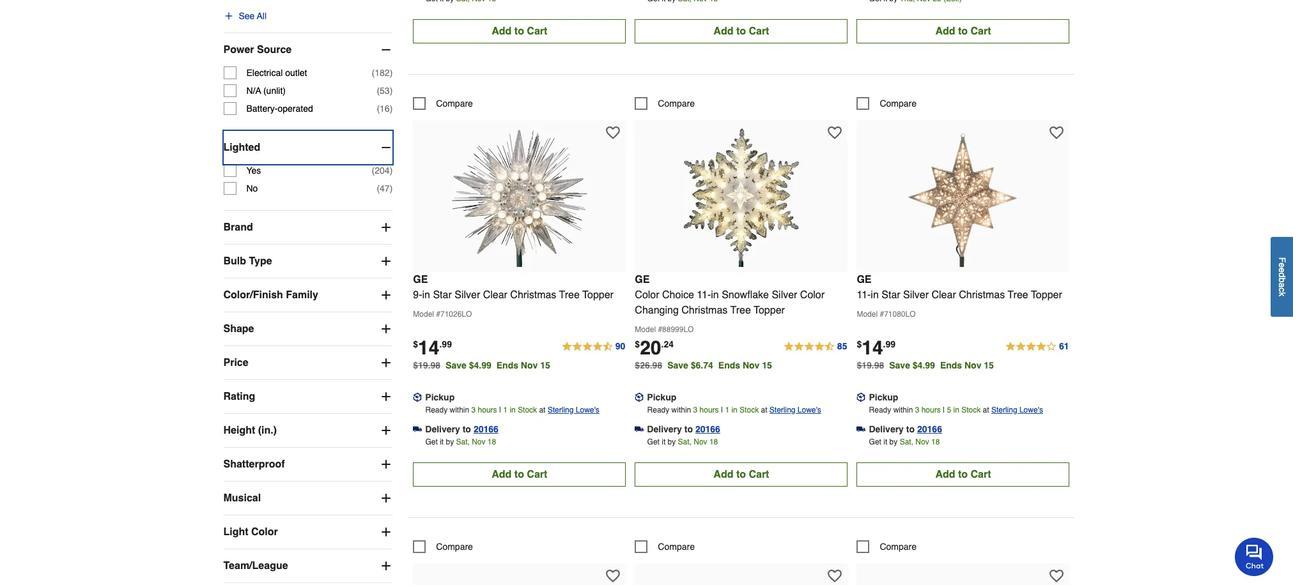 Task type: vqa. For each thing, say whether or not it's contained in the screenshot.


Task type: describe. For each thing, give the bounding box(es) containing it.
brand button
[[223, 211, 393, 244]]

in inside ge 9-in star silver clear christmas tree topper
[[422, 289, 430, 301]]

power
[[223, 44, 254, 56]]

model for color choice 11-in snowflake silver color changing christmas tree topper
[[635, 325, 656, 334]]

outlet
[[285, 68, 307, 78]]

2 horizontal spatial color
[[800, 289, 825, 301]]

182
[[375, 68, 390, 78]]

b
[[1277, 278, 1288, 283]]

heart outline image
[[606, 569, 620, 583]]

204
[[375, 165, 390, 176]]

( for 16
[[377, 103, 380, 114]]

$26.98
[[635, 360, 662, 371]]

$ 20 .24
[[635, 337, 674, 359]]

electrical
[[246, 68, 283, 78]]

90
[[616, 341, 625, 351]]

( for 53
[[377, 86, 380, 96]]

1 | from the left
[[499, 406, 501, 415]]

savings save $6.74 element
[[668, 360, 777, 371]]

2 20166 from the left
[[696, 424, 720, 435]]

.24
[[661, 339, 674, 349]]

1 it from the left
[[440, 438, 444, 447]]

( for 204
[[372, 165, 375, 176]]

$6.74
[[691, 360, 713, 371]]

$4.99 for 90
[[469, 360, 491, 371]]

pickup image
[[635, 393, 644, 402]]

color for light color
[[251, 527, 278, 538]]

was price $26.98 element
[[635, 357, 668, 371]]

f
[[1277, 257, 1288, 263]]

light color
[[223, 527, 278, 538]]

85 button
[[783, 339, 848, 355]]

bulb type button
[[223, 245, 393, 278]]

ready within 3 hours | 1 in stock at sterling lowe's for 20166 button corresponding to 'sterling lowe's' button related to pickup image
[[647, 406, 821, 415]]

f e e d b a c k
[[1277, 257, 1288, 297]]

2 1 from the left
[[725, 406, 730, 415]]

ge 11-in star silver clear christmas tree topper
[[857, 274, 1062, 301]]

d
[[1277, 273, 1288, 278]]

ends nov 15 element for 61
[[940, 360, 999, 371]]

$26.98 save $6.74 ends nov 15
[[635, 360, 772, 371]]

all
[[257, 11, 267, 21]]

sterling lowe's button for ready within 3 hours | 1 in stock at sterling lowe's pickup icon
[[548, 404, 600, 417]]

model # 71026lo
[[413, 310, 472, 319]]

sterling for 'sterling lowe's' button for ready within 3 hours | 1 in stock at sterling lowe's pickup icon
[[548, 406, 574, 415]]

3 for pickup icon corresponding to ready within 3 hours | 5 in stock at sterling lowe's
[[915, 406, 920, 415]]

type
[[249, 256, 272, 267]]

ends nov 15 element for 85
[[718, 360, 777, 371]]

( 16 )
[[377, 103, 393, 114]]

compare for "5014121669" element
[[658, 542, 695, 552]]

# for 11-
[[880, 310, 884, 319]]

compare for 1000110799 element
[[880, 98, 917, 108]]

color/finish
[[223, 290, 283, 301]]

hours for pickup icon corresponding to ready within 3 hours | 5 in stock at sterling lowe's's 'sterling lowe's' button
[[922, 406, 941, 415]]

lighted
[[223, 142, 260, 153]]

in inside ge 11-in star silver clear christmas tree topper
[[871, 289, 879, 301]]

snowflake
[[722, 289, 769, 301]]

ge color choice 11-in snowflake silver color changing christmas tree topper image
[[671, 126, 812, 267]]

in inside ge color choice 11-in snowflake silver color changing christmas tree topper
[[711, 289, 719, 301]]

( 204 )
[[372, 165, 393, 176]]

model # 88999lo
[[635, 325, 694, 334]]

ge for ge 11-in star silver clear christmas tree topper
[[857, 274, 872, 286]]

(unlit)
[[263, 86, 286, 96]]

$ 14 .99 for 90
[[413, 337, 452, 359]]

( 47 )
[[377, 183, 393, 194]]

shape button
[[223, 313, 393, 346]]

1000525553 element
[[635, 97, 695, 110]]

ends for 61
[[940, 360, 962, 371]]

price button
[[223, 346, 393, 380]]

lighted button
[[223, 131, 393, 164]]

within for 20166 button associated with 'sterling lowe's' button for ready within 3 hours | 1 in stock at sterling lowe's pickup icon
[[450, 406, 469, 415]]

get for truck filled icon associated with pickup icon corresponding to ready within 3 hours | 5 in stock at sterling lowe's
[[869, 438, 882, 447]]

61
[[1059, 341, 1069, 351]]

christmas for 9-in star silver clear christmas tree topper
[[510, 289, 556, 301]]

see all
[[239, 11, 267, 21]]

plus image for brand
[[380, 221, 393, 234]]

power source
[[223, 44, 292, 56]]

save for 85
[[668, 360, 688, 371]]

team/league button
[[223, 550, 393, 583]]

get for truck filled icon associated with pickup image
[[647, 438, 660, 447]]

3 ready from the left
[[869, 406, 891, 415]]

tree for 9-in star silver clear christmas tree topper
[[559, 289, 580, 301]]

16
[[380, 103, 390, 114]]

sterling lowe's button for pickup image
[[770, 404, 821, 417]]

$ for 85
[[635, 339, 640, 349]]

battery-
[[246, 103, 278, 114]]

1 e from the top
[[1277, 263, 1288, 268]]

47
[[380, 183, 390, 194]]

f e e d b a c k button
[[1271, 237, 1293, 317]]

) for ( 53 )
[[390, 86, 393, 96]]

1 sat, from the left
[[456, 438, 470, 447]]

4.5 stars image for 14
[[561, 339, 626, 355]]

plus image for color/finish family
[[380, 289, 393, 302]]

11- inside ge color choice 11-in snowflake silver color changing christmas tree topper
[[697, 289, 711, 301]]

2 it from the left
[[662, 438, 666, 447]]

rating
[[223, 391, 255, 403]]

tree inside ge color choice 11-in snowflake silver color changing christmas tree topper
[[731, 305, 751, 316]]

star for 9-
[[433, 289, 452, 301]]

ge 11-in star silver clear christmas tree topper image
[[893, 126, 1034, 267]]

2 sat, from the left
[[678, 438, 692, 447]]

topper for 9-in star silver clear christmas tree topper
[[583, 289, 614, 301]]

hours for 'sterling lowe's' button for ready within 3 hours | 1 in stock at sterling lowe's pickup icon
[[478, 406, 497, 415]]

1 20166 from the left
[[474, 424, 499, 435]]

71080lo
[[884, 310, 916, 319]]

get it by sat, nov 18 for pickup image
[[647, 438, 718, 447]]

3 at from the left
[[983, 406, 989, 415]]

clear for 11-
[[932, 289, 956, 301]]

compare for 5014121675 element
[[436, 542, 473, 552]]

was price $19.98 element for 90
[[413, 357, 446, 371]]

( 182 )
[[372, 68, 393, 78]]

3 for pickup image
[[693, 406, 698, 415]]

3 stock from the left
[[962, 406, 981, 415]]

a
[[1277, 283, 1288, 288]]

truck filled image for ready within 3 hours | 1 in stock at sterling lowe's pickup icon
[[413, 425, 422, 434]]

hours for 'sterling lowe's' button related to pickup image
[[700, 406, 719, 415]]

k
[[1277, 292, 1288, 297]]

lowe's for pickup icon corresponding to ready within 3 hours | 5 in stock at sterling lowe's's 'sterling lowe's' button
[[1020, 406, 1043, 415]]

$19.98 save $4.99 ends nov 15 for 90
[[413, 360, 550, 371]]

3 20166 from the left
[[917, 424, 942, 435]]

ends nov 15 element for 90
[[497, 360, 555, 371]]

ge for ge color choice 11-in snowflake silver color changing christmas tree topper
[[635, 274, 650, 286]]

20
[[640, 337, 661, 359]]

musical button
[[223, 482, 393, 515]]

price
[[223, 357, 248, 369]]

actual price $20.24 element
[[635, 337, 674, 359]]

silver for 9-
[[455, 289, 480, 301]]

changing
[[635, 305, 679, 316]]

) for ( 204 )
[[390, 165, 393, 176]]

3 it from the left
[[884, 438, 888, 447]]

color/finish family button
[[223, 279, 393, 312]]

plus image inside see all button
[[223, 11, 234, 21]]

15 for 85
[[762, 360, 772, 371]]

2 | from the left
[[721, 406, 723, 415]]

1 ready from the left
[[425, 406, 448, 415]]

ge for ge 9-in star silver clear christmas tree topper
[[413, 274, 428, 286]]

electrical outlet
[[246, 68, 307, 78]]

plus image for bulb type
[[380, 255, 393, 268]]

christmas for 11-in star silver clear christmas tree topper
[[959, 289, 1005, 301]]

c
[[1277, 288, 1288, 292]]

) for ( 47 )
[[390, 183, 393, 194]]

90 button
[[561, 339, 626, 355]]

height (in.) button
[[223, 414, 393, 447]]

plus image for light color
[[380, 526, 393, 539]]

brand
[[223, 222, 253, 233]]

.99 for 61
[[883, 339, 896, 349]]

n/a (unlit)
[[246, 86, 286, 96]]

plus image for height (in.)
[[380, 424, 393, 437]]

ge 9-in star silver clear christmas tree topper image
[[449, 126, 590, 267]]

1 1 from the left
[[503, 406, 508, 415]]

( 53 )
[[377, 86, 393, 96]]

shape
[[223, 323, 254, 335]]

save for 90
[[446, 360, 467, 371]]

tree for 11-in star silver clear christmas tree topper
[[1008, 289, 1028, 301]]

light
[[223, 527, 248, 538]]

bulb type
[[223, 256, 272, 267]]

savings save $4.99 element for 61
[[889, 360, 999, 371]]

choice
[[662, 289, 694, 301]]

rating button
[[223, 380, 393, 414]]

3 18 from the left
[[931, 438, 940, 447]]

by for 20166 button corresponding to 'sterling lowe's' button related to pickup image
[[668, 438, 676, 447]]

85
[[837, 341, 847, 351]]

n/a
[[246, 86, 261, 96]]



Task type: locate. For each thing, give the bounding box(es) containing it.
delivery to 20166
[[425, 424, 499, 435], [647, 424, 720, 435], [869, 424, 942, 435]]

5014121673 element
[[857, 541, 917, 553]]

1 horizontal spatial model
[[635, 325, 656, 334]]

color for ge color choice 11-in snowflake silver color changing christmas tree topper
[[635, 289, 660, 301]]

family
[[286, 290, 318, 301]]

delivery to 20166 for 20166 button associated with 'sterling lowe's' button for ready within 3 hours | 1 in stock at sterling lowe's pickup icon
[[425, 424, 499, 435]]

0 horizontal spatial savings save $4.99 element
[[446, 360, 555, 371]]

3 plus image from the top
[[380, 391, 393, 403]]

compare inside 1001168998 element
[[436, 98, 473, 108]]

2 actual price $14.99 element from the left
[[857, 337, 896, 359]]

christmas inside ge 11-in star silver clear christmas tree topper
[[959, 289, 1005, 301]]

truck filled image for pickup icon corresponding to ready within 3 hours | 5 in stock at sterling lowe's
[[857, 425, 866, 434]]

was price $19.98 element for 61
[[857, 357, 889, 371]]

see
[[239, 11, 255, 21]]

ready within 3 hours | 5 in stock at sterling lowe's
[[869, 406, 1043, 415]]

2 sterling from the left
[[770, 406, 796, 415]]

2 horizontal spatial sterling
[[992, 406, 1018, 415]]

was price $19.98 element
[[413, 357, 446, 371], [857, 357, 889, 371]]

save down 71026lo
[[446, 360, 467, 371]]

height (in.)
[[223, 425, 277, 437]]

e
[[1277, 263, 1288, 268], [1277, 268, 1288, 273]]

pickup for pickup image
[[647, 392, 677, 403]]

1 clear from the left
[[483, 289, 508, 301]]

delivery to 20166 for 20166 button related to pickup icon corresponding to ready within 3 hours | 5 in stock at sterling lowe's's 'sterling lowe's' button
[[869, 424, 942, 435]]

plus image for shatterproof
[[380, 458, 393, 471]]

ge inside ge 9-in star silver clear christmas tree topper
[[413, 274, 428, 286]]

1001168998 element
[[413, 97, 473, 110]]

shatterproof
[[223, 459, 285, 470]]

2 horizontal spatial save
[[889, 360, 910, 371]]

pickup image for ready within 3 hours | 1 in stock at sterling lowe's
[[413, 393, 422, 402]]

3
[[472, 406, 476, 415], [693, 406, 698, 415], [915, 406, 920, 415]]

see all button
[[223, 9, 267, 22]]

.99 down model # 71080lo
[[883, 339, 896, 349]]

actual price $14.99 element for 90
[[413, 337, 452, 359]]

star
[[433, 289, 452, 301], [882, 289, 901, 301]]

sterling for pickup icon corresponding to ready within 3 hours | 5 in stock at sterling lowe's's 'sterling lowe's' button
[[992, 406, 1018, 415]]

ends nov 15 element
[[497, 360, 555, 371], [718, 360, 777, 371], [940, 360, 999, 371]]

$ 14 .99
[[413, 337, 452, 359], [857, 337, 896, 359]]

3 15 from the left
[[984, 360, 994, 371]]

1000110799 element
[[857, 97, 917, 110]]

0 horizontal spatial 14
[[418, 337, 440, 359]]

2 15 from the left
[[762, 360, 772, 371]]

$4.99 up ready within 3 hours | 5 in stock at sterling lowe's at the bottom
[[913, 360, 935, 371]]

0 horizontal spatial 4.5 stars image
[[561, 339, 626, 355]]

delivery to 20166 for 20166 button corresponding to 'sterling lowe's' button related to pickup image
[[647, 424, 720, 435]]

2 $ from the left
[[635, 339, 640, 349]]

get it by sat, nov 18 for pickup icon corresponding to ready within 3 hours | 5 in stock at sterling lowe's
[[869, 438, 940, 447]]

1 horizontal spatial $19.98 save $4.99 ends nov 15
[[857, 360, 994, 371]]

1 plus image from the top
[[380, 323, 393, 336]]

1 .99 from the left
[[440, 339, 452, 349]]

plus image inside musical button
[[380, 492, 393, 505]]

clear for 9-
[[483, 289, 508, 301]]

1 ge from the left
[[413, 274, 428, 286]]

2 horizontal spatial christmas
[[959, 289, 1005, 301]]

3 save from the left
[[889, 360, 910, 371]]

was price $19.98 element down model # 71026lo
[[413, 357, 446, 371]]

0 horizontal spatial 1
[[503, 406, 508, 415]]

height
[[223, 425, 255, 437]]

0 horizontal spatial 11-
[[697, 289, 711, 301]]

3 pickup from the left
[[869, 392, 898, 403]]

lowe's for 'sterling lowe's' button related to pickup image
[[798, 406, 821, 415]]

4.5 stars image containing 90
[[561, 339, 626, 355]]

actual price $14.99 element down model # 71026lo
[[413, 337, 452, 359]]

11- inside ge 11-in star silver clear christmas tree topper
[[857, 289, 871, 301]]

nov
[[521, 360, 538, 371], [743, 360, 760, 371], [965, 360, 982, 371], [472, 438, 486, 447], [694, 438, 707, 447], [916, 438, 929, 447]]

plus image inside light color button
[[380, 526, 393, 539]]

1 horizontal spatial topper
[[754, 305, 785, 316]]

0 horizontal spatial get it by sat, nov 18
[[425, 438, 496, 447]]

plus image inside rating button
[[380, 391, 393, 403]]

1 horizontal spatial within
[[672, 406, 691, 415]]

2 silver from the left
[[772, 289, 798, 301]]

1 horizontal spatial star
[[882, 289, 901, 301]]

model up 20
[[635, 325, 656, 334]]

1 stock from the left
[[518, 406, 537, 415]]

2 get from the left
[[647, 438, 660, 447]]

4 stars image
[[1005, 339, 1070, 355]]

ready within 3 hours | 1 in stock at sterling lowe's for 20166 button associated with 'sterling lowe's' button for ready within 3 hours | 1 in stock at sterling lowe's pickup icon
[[425, 406, 600, 415]]

0 horizontal spatial color
[[251, 527, 278, 538]]

ge inside ge color choice 11-in snowflake silver color changing christmas tree topper
[[635, 274, 650, 286]]

14 for 61
[[862, 337, 883, 359]]

compare inside 1000525553 element
[[658, 98, 695, 108]]

2 horizontal spatial 20166
[[917, 424, 942, 435]]

lowe's
[[576, 406, 600, 415], [798, 406, 821, 415], [1020, 406, 1043, 415]]

1 horizontal spatial 11-
[[857, 289, 871, 301]]

plus image
[[223, 11, 234, 21], [380, 221, 393, 234], [380, 255, 393, 268], [380, 289, 393, 302], [380, 424, 393, 437], [380, 526, 393, 539], [380, 560, 393, 573]]

actual price $14.99 element right 85 at the bottom right of page
[[857, 337, 896, 359]]

1 actual price $14.99 element from the left
[[413, 337, 452, 359]]

1 hours from the left
[[478, 406, 497, 415]]

christmas inside ge 9-in star silver clear christmas tree topper
[[510, 289, 556, 301]]

3 truck filled image from the left
[[857, 425, 866, 434]]

topper inside ge 9-in star silver clear christmas tree topper
[[583, 289, 614, 301]]

plus image inside team/league button
[[380, 560, 393, 573]]

sterling lowe's button
[[548, 404, 600, 417], [770, 404, 821, 417], [992, 404, 1043, 417]]

ge up model # 71080lo
[[857, 274, 872, 286]]

2 horizontal spatial pickup
[[869, 392, 898, 403]]

power source button
[[223, 33, 393, 66]]

in
[[422, 289, 430, 301], [711, 289, 719, 301], [871, 289, 879, 301], [510, 406, 516, 415], [732, 406, 738, 415], [954, 406, 960, 415]]

lowe's down 90 button
[[576, 406, 600, 415]]

$19.98
[[413, 360, 441, 371], [857, 360, 884, 371]]

11-
[[697, 289, 711, 301], [857, 289, 871, 301]]

silver up 71080lo
[[903, 289, 929, 301]]

ready
[[425, 406, 448, 415], [647, 406, 670, 415], [869, 406, 891, 415]]

0 horizontal spatial 20166 button
[[474, 423, 499, 436]]

2 horizontal spatial at
[[983, 406, 989, 415]]

2 18 from the left
[[710, 438, 718, 447]]

20166 button for pickup icon corresponding to ready within 3 hours | 5 in stock at sterling lowe's's 'sterling lowe's' button
[[917, 423, 942, 436]]

2 3 from the left
[[693, 406, 698, 415]]

0 horizontal spatial ge
[[413, 274, 428, 286]]

0 horizontal spatial delivery to 20166
[[425, 424, 499, 435]]

truck filled image
[[413, 425, 422, 434], [635, 425, 644, 434], [857, 425, 866, 434]]

1 horizontal spatial ge
[[635, 274, 650, 286]]

1 horizontal spatial |
[[721, 406, 723, 415]]

1 lowe's from the left
[[576, 406, 600, 415]]

plus image inside bulb type button
[[380, 255, 393, 268]]

0 horizontal spatial ready
[[425, 406, 448, 415]]

5014121675 element
[[413, 541, 473, 553]]

2 ready from the left
[[647, 406, 670, 415]]

1 within from the left
[[450, 406, 469, 415]]

ge inside ge 11-in star silver clear christmas tree topper
[[857, 274, 872, 286]]

model # 71080lo
[[857, 310, 916, 319]]

$ right 85 at the bottom right of page
[[857, 339, 862, 349]]

compare inside 5014121675 element
[[436, 542, 473, 552]]

2 horizontal spatial truck filled image
[[857, 425, 866, 434]]

1 horizontal spatial ready within 3 hours | 1 in stock at sterling lowe's
[[647, 406, 821, 415]]

e up the "d" on the top of page
[[1277, 263, 1288, 268]]

pickup for ready within 3 hours | 1 in stock at sterling lowe's pickup icon
[[425, 392, 455, 403]]

by for 20166 button related to pickup icon corresponding to ready within 3 hours | 5 in stock at sterling lowe's's 'sterling lowe's' button
[[890, 438, 898, 447]]

3 sterling from the left
[[992, 406, 1018, 415]]

compare
[[436, 98, 473, 108], [658, 98, 695, 108], [880, 98, 917, 108], [436, 542, 473, 552], [658, 542, 695, 552], [880, 542, 917, 552]]

$19.98 save $4.99 ends nov 15 for 61
[[857, 360, 994, 371]]

2 $19.98 save $4.99 ends nov 15 from the left
[[857, 360, 994, 371]]

3 lowe's from the left
[[1020, 406, 1043, 415]]

model left 71080lo
[[857, 310, 878, 319]]

minus image
[[380, 141, 393, 154]]

1 horizontal spatial get it by sat, nov 18
[[647, 438, 718, 447]]

$19.98 for 90
[[413, 360, 441, 371]]

$ 14 .99 right 85 at the bottom right of page
[[857, 337, 896, 359]]

0 horizontal spatial actual price $14.99 element
[[413, 337, 452, 359]]

14 right 85 at the bottom right of page
[[862, 337, 883, 359]]

by for 20166 button associated with 'sterling lowe's' button for ready within 3 hours | 1 in stock at sterling lowe's pickup icon
[[446, 438, 454, 447]]

plus image inside brand button
[[380, 221, 393, 234]]

2 clear from the left
[[932, 289, 956, 301]]

was price $19.98 element down model # 71080lo
[[857, 357, 889, 371]]

plus image inside the height (in.) button
[[380, 424, 393, 437]]

plus image inside shape button
[[380, 323, 393, 336]]

3 by from the left
[[890, 438, 898, 447]]

1 delivery to 20166 from the left
[[425, 424, 499, 435]]

$4.99 for 61
[[913, 360, 935, 371]]

0 horizontal spatial was price $19.98 element
[[413, 357, 446, 371]]

2 horizontal spatial delivery
[[869, 424, 904, 435]]

1 horizontal spatial pickup image
[[857, 393, 866, 402]]

topper up 90 button
[[583, 289, 614, 301]]

2 $4.99 from the left
[[913, 360, 935, 371]]

0 horizontal spatial silver
[[455, 289, 480, 301]]

compare inside 1000110799 element
[[880, 98, 917, 108]]

save down .24
[[668, 360, 688, 371]]

5 plus image from the top
[[380, 492, 393, 505]]

88999lo
[[662, 325, 694, 334]]

silver inside ge 9-in star silver clear christmas tree topper
[[455, 289, 480, 301]]

delivery for truck filled icon associated with pickup image
[[647, 424, 682, 435]]

(
[[372, 68, 375, 78], [377, 86, 380, 96], [377, 103, 380, 114], [372, 165, 375, 176], [377, 183, 380, 194]]

silver inside ge color choice 11-in snowflake silver color changing christmas tree topper
[[772, 289, 798, 301]]

1 horizontal spatial ends nov 15 element
[[718, 360, 777, 371]]

0 horizontal spatial topper
[[583, 289, 614, 301]]

0 horizontal spatial .99
[[440, 339, 452, 349]]

14 for 90
[[418, 337, 440, 359]]

1 horizontal spatial $
[[635, 339, 640, 349]]

1 3 from the left
[[472, 406, 476, 415]]

star inside ge 9-in star silver clear christmas tree topper
[[433, 289, 452, 301]]

0 horizontal spatial $4.99
[[469, 360, 491, 371]]

1 horizontal spatial actual price $14.99 element
[[857, 337, 896, 359]]

) for ( 182 )
[[390, 68, 393, 78]]

|
[[499, 406, 501, 415], [721, 406, 723, 415], [943, 406, 945, 415]]

4.5 stars image containing 85
[[783, 339, 848, 355]]

at
[[539, 406, 546, 415], [761, 406, 768, 415], [983, 406, 989, 415]]

3 $ from the left
[[857, 339, 862, 349]]

0 horizontal spatial |
[[499, 406, 501, 415]]

model for 9-in star silver clear christmas tree topper
[[413, 310, 434, 319]]

compare inside "5014121669" element
[[658, 542, 695, 552]]

2 ) from the top
[[390, 86, 393, 96]]

2 at from the left
[[761, 406, 768, 415]]

3 within from the left
[[894, 406, 913, 415]]

topper up 4 stars image
[[1031, 289, 1062, 301]]

1 horizontal spatial was price $19.98 element
[[857, 357, 889, 371]]

1 horizontal spatial sterling lowe's button
[[770, 404, 821, 417]]

0 horizontal spatial 20166
[[474, 424, 499, 435]]

color up 85 button
[[800, 289, 825, 301]]

2 by from the left
[[668, 438, 676, 447]]

clear inside ge 11-in star silver clear christmas tree topper
[[932, 289, 956, 301]]

hours
[[478, 406, 497, 415], [700, 406, 719, 415], [922, 406, 941, 415]]

plus image for shape
[[380, 323, 393, 336]]

2 horizontal spatial get it by sat, nov 18
[[869, 438, 940, 447]]

2 ge from the left
[[635, 274, 650, 286]]

2 horizontal spatial get
[[869, 438, 882, 447]]

4.5 stars image for 20
[[783, 339, 848, 355]]

0 horizontal spatial 18
[[488, 438, 496, 447]]

$19.98 down model # 71026lo
[[413, 360, 441, 371]]

$ right 90
[[635, 339, 640, 349]]

plus image for rating
[[380, 391, 393, 403]]

silver
[[455, 289, 480, 301], [772, 289, 798, 301], [903, 289, 929, 301]]

pickup
[[425, 392, 455, 403], [647, 392, 677, 403], [869, 392, 898, 403]]

2 horizontal spatial it
[[884, 438, 888, 447]]

tree up 4 stars image
[[1008, 289, 1028, 301]]

3 ge from the left
[[857, 274, 872, 286]]

0 horizontal spatial pickup
[[425, 392, 455, 403]]

1 $ 14 .99 from the left
[[413, 337, 452, 359]]

1 18 from the left
[[488, 438, 496, 447]]

61 button
[[1005, 339, 1070, 355]]

$19.98 for 61
[[857, 360, 884, 371]]

1 horizontal spatial by
[[668, 438, 676, 447]]

0 horizontal spatial star
[[433, 289, 452, 301]]

silver inside ge 11-in star silver clear christmas tree topper
[[903, 289, 929, 301]]

) up 47
[[390, 165, 393, 176]]

1 20166 button from the left
[[474, 423, 499, 436]]

shatterproof button
[[223, 448, 393, 481]]

plus image for team/league
[[380, 560, 393, 573]]

3 3 from the left
[[915, 406, 920, 415]]

1 4.5 stars image from the left
[[561, 339, 626, 355]]

1 save from the left
[[446, 360, 467, 371]]

1 get from the left
[[425, 438, 438, 447]]

1 horizontal spatial hours
[[700, 406, 719, 415]]

plus image for price
[[380, 357, 393, 369]]

$4.99
[[469, 360, 491, 371], [913, 360, 935, 371]]

2 horizontal spatial by
[[890, 438, 898, 447]]

0 horizontal spatial it
[[440, 438, 444, 447]]

star up model # 71026lo
[[433, 289, 452, 301]]

2 horizontal spatial sterling lowe's button
[[992, 404, 1043, 417]]

silver right 'snowflake'
[[772, 289, 798, 301]]

1 pickup image from the left
[[413, 393, 422, 402]]

0 horizontal spatial $19.98
[[413, 360, 441, 371]]

1 horizontal spatial 3
[[693, 406, 698, 415]]

) down ( 53 ) at the left
[[390, 103, 393, 114]]

actual price $14.99 element
[[413, 337, 452, 359], [857, 337, 896, 359]]

get it by sat, nov 18 for ready within 3 hours | 1 in stock at sterling lowe's pickup icon
[[425, 438, 496, 447]]

stock
[[518, 406, 537, 415], [740, 406, 759, 415], [962, 406, 981, 415]]

3 get it by sat, nov 18 from the left
[[869, 438, 940, 447]]

chat invite button image
[[1235, 538, 1274, 577]]

yes
[[246, 165, 261, 176]]

1 delivery from the left
[[425, 424, 460, 435]]

) up ( 53 ) at the left
[[390, 68, 393, 78]]

delivery for truck filled icon associated with pickup icon corresponding to ready within 3 hours | 5 in stock at sterling lowe's
[[869, 424, 904, 435]]

1 horizontal spatial 1
[[725, 406, 730, 415]]

topper inside ge 11-in star silver clear christmas tree topper
[[1031, 289, 1062, 301]]

1 horizontal spatial lowe's
[[798, 406, 821, 415]]

within for 20166 button corresponding to 'sterling lowe's' button related to pickup image
[[672, 406, 691, 415]]

2 plus image from the top
[[380, 357, 393, 369]]

2 e from the top
[[1277, 268, 1288, 273]]

2 horizontal spatial lowe's
[[1020, 406, 1043, 415]]

save for 61
[[889, 360, 910, 371]]

1 horizontal spatial pickup
[[647, 392, 677, 403]]

tree up 90 button
[[559, 289, 580, 301]]

cart
[[527, 25, 548, 37], [749, 25, 769, 37], [971, 25, 991, 37], [527, 469, 548, 481], [749, 469, 769, 481], [971, 469, 991, 481]]

(in.)
[[258, 425, 277, 437]]

clear inside ge 9-in star silver clear christmas tree topper
[[483, 289, 508, 301]]

no
[[246, 183, 258, 194]]

2 savings save $4.99 element from the left
[[889, 360, 999, 371]]

savings save $4.99 element
[[446, 360, 555, 371], [889, 360, 999, 371]]

2 .99 from the left
[[883, 339, 896, 349]]

lowe's down 85 button
[[798, 406, 821, 415]]

4 ) from the top
[[390, 165, 393, 176]]

plus image
[[380, 323, 393, 336], [380, 357, 393, 369], [380, 391, 393, 403], [380, 458, 393, 471], [380, 492, 393, 505]]

get for ready within 3 hours | 1 in stock at sterling lowe's pickup icon truck filled icon
[[425, 438, 438, 447]]

3 for ready within 3 hours | 1 in stock at sterling lowe's pickup icon
[[472, 406, 476, 415]]

15 for 61
[[984, 360, 994, 371]]

2 horizontal spatial 20166 button
[[917, 423, 942, 436]]

2 horizontal spatial #
[[880, 310, 884, 319]]

1 horizontal spatial $ 14 .99
[[857, 337, 896, 359]]

1 horizontal spatial at
[[761, 406, 768, 415]]

3 ) from the top
[[390, 103, 393, 114]]

color right light
[[251, 527, 278, 538]]

71026lo
[[440, 310, 472, 319]]

11- up model # 71080lo
[[857, 289, 871, 301]]

pickup for pickup icon corresponding to ready within 3 hours | 5 in stock at sterling lowe's
[[869, 392, 898, 403]]

2 stock from the left
[[740, 406, 759, 415]]

1 horizontal spatial 15
[[762, 360, 772, 371]]

e up b
[[1277, 268, 1288, 273]]

model down 9-
[[413, 310, 434, 319]]

star up model # 71080lo
[[882, 289, 901, 301]]

musical
[[223, 493, 261, 504]]

1 11- from the left
[[697, 289, 711, 301]]

2 delivery from the left
[[647, 424, 682, 435]]

.99 down model # 71026lo
[[440, 339, 452, 349]]

save
[[446, 360, 467, 371], [668, 360, 688, 371], [889, 360, 910, 371]]

1 horizontal spatial 20166
[[696, 424, 720, 435]]

1 was price $19.98 element from the left
[[413, 357, 446, 371]]

tree down 'snowflake'
[[731, 305, 751, 316]]

# for color
[[658, 325, 662, 334]]

5
[[947, 406, 951, 415]]

2 pickup image from the left
[[857, 393, 866, 402]]

1 horizontal spatial ends
[[718, 360, 740, 371]]

0 horizontal spatial ready within 3 hours | 1 in stock at sterling lowe's
[[425, 406, 600, 415]]

1 horizontal spatial 14
[[862, 337, 883, 359]]

2 horizontal spatial tree
[[1008, 289, 1028, 301]]

color inside light color button
[[251, 527, 278, 538]]

silver for 11-
[[903, 289, 929, 301]]

light color button
[[223, 516, 393, 549]]

0 horizontal spatial delivery
[[425, 424, 460, 435]]

15
[[540, 360, 550, 371], [762, 360, 772, 371], [984, 360, 994, 371]]

1 sterling from the left
[[548, 406, 574, 415]]

$
[[413, 339, 418, 349], [635, 339, 640, 349], [857, 339, 862, 349]]

minus image
[[380, 43, 393, 56]]

1 sterling lowe's button from the left
[[548, 404, 600, 417]]

within for 20166 button related to pickup icon corresponding to ready within 3 hours | 5 in stock at sterling lowe's's 'sterling lowe's' button
[[894, 406, 913, 415]]

2 horizontal spatial 3
[[915, 406, 920, 415]]

within
[[450, 406, 469, 415], [672, 406, 691, 415], [894, 406, 913, 415]]

1 $4.99 from the left
[[469, 360, 491, 371]]

1 $19.98 from the left
[[413, 360, 441, 371]]

$ inside $ 20 .24
[[635, 339, 640, 349]]

0 horizontal spatial sterling lowe's button
[[548, 404, 600, 417]]

source
[[257, 44, 292, 56]]

0 horizontal spatial christmas
[[510, 289, 556, 301]]

$ for 61
[[857, 339, 862, 349]]

compare for 1000525553 element in the top of the page
[[658, 98, 695, 108]]

1 horizontal spatial clear
[[932, 289, 956, 301]]

color/finish family
[[223, 290, 318, 301]]

4.5 stars image
[[561, 339, 626, 355], [783, 339, 848, 355]]

1 savings save $4.99 element from the left
[[446, 360, 555, 371]]

$4.99 down 71026lo
[[469, 360, 491, 371]]

$19.98 down model # 71080lo
[[857, 360, 884, 371]]

20166 button for 'sterling lowe's' button for ready within 3 hours | 1 in stock at sterling lowe's pickup icon
[[474, 423, 499, 436]]

1 horizontal spatial 4.5 stars image
[[783, 339, 848, 355]]

2 $19.98 from the left
[[857, 360, 884, 371]]

model for 11-in star silver clear christmas tree topper
[[857, 310, 878, 319]]

pickup image
[[413, 393, 422, 402], [857, 393, 866, 402]]

savings save $4.99 element for 90
[[446, 360, 555, 371]]

delivery for ready within 3 hours | 1 in stock at sterling lowe's pickup icon truck filled icon
[[425, 424, 460, 435]]

.99 for 90
[[440, 339, 452, 349]]

compare for 1001168998 element
[[436, 98, 473, 108]]

model
[[413, 310, 434, 319], [857, 310, 878, 319], [635, 325, 656, 334]]

topper for 11-in star silver clear christmas tree topper
[[1031, 289, 1062, 301]]

) down ( 204 )
[[390, 183, 393, 194]]

9-
[[413, 289, 422, 301]]

christmas inside ge color choice 11-in snowflake silver color changing christmas tree topper
[[682, 305, 728, 316]]

ready within 3 hours | 1 in stock at sterling lowe's
[[425, 406, 600, 415], [647, 406, 821, 415]]

topper inside ge color choice 11-in snowflake silver color changing christmas tree topper
[[754, 305, 785, 316]]

15 for 90
[[540, 360, 550, 371]]

ge up 9-
[[413, 274, 428, 286]]

) up 16
[[390, 86, 393, 96]]

5014121669 element
[[635, 541, 695, 553]]

2 ready within 3 hours | 1 in stock at sterling lowe's from the left
[[647, 406, 821, 415]]

2 horizontal spatial within
[[894, 406, 913, 415]]

1 pickup from the left
[[425, 392, 455, 403]]

battery-operated
[[246, 103, 313, 114]]

1 horizontal spatial #
[[658, 325, 662, 334]]

1 horizontal spatial sat,
[[678, 438, 692, 447]]

2 $ 14 .99 from the left
[[857, 337, 896, 359]]

0 horizontal spatial ends
[[497, 360, 518, 371]]

actual price $14.99 element for 61
[[857, 337, 896, 359]]

compare for '5014121673' element
[[880, 542, 917, 552]]

2 horizontal spatial silver
[[903, 289, 929, 301]]

$19.98 save $4.99 ends nov 15 up 5
[[857, 360, 994, 371]]

1 horizontal spatial color
[[635, 289, 660, 301]]

1 14 from the left
[[418, 337, 440, 359]]

1 horizontal spatial tree
[[731, 305, 751, 316]]

3 delivery from the left
[[869, 424, 904, 435]]

2 horizontal spatial ge
[[857, 274, 872, 286]]

2 ends nov 15 element from the left
[[718, 360, 777, 371]]

3 sat, from the left
[[900, 438, 914, 447]]

2 horizontal spatial ends
[[940, 360, 962, 371]]

1 at from the left
[[539, 406, 546, 415]]

2 20166 button from the left
[[696, 423, 720, 436]]

silver up 71026lo
[[455, 289, 480, 301]]

topper down 'snowflake'
[[754, 305, 785, 316]]

1 horizontal spatial delivery
[[647, 424, 682, 435]]

2 lowe's from the left
[[798, 406, 821, 415]]

1 horizontal spatial 20166 button
[[696, 423, 720, 436]]

2 horizontal spatial stock
[[962, 406, 981, 415]]

1 horizontal spatial $4.99
[[913, 360, 935, 371]]

lowe's for 'sterling lowe's' button for ready within 3 hours | 1 in stock at sterling lowe's pickup icon
[[576, 406, 600, 415]]

save down 71080lo
[[889, 360, 910, 371]]

)
[[390, 68, 393, 78], [390, 86, 393, 96], [390, 103, 393, 114], [390, 165, 393, 176], [390, 183, 393, 194]]

heart outline image
[[606, 126, 620, 140], [828, 126, 842, 140], [1050, 126, 1064, 140], [828, 569, 842, 583], [1050, 569, 1064, 583]]

0 horizontal spatial within
[[450, 406, 469, 415]]

lowe's down 61 button
[[1020, 406, 1043, 415]]

ge up changing
[[635, 274, 650, 286]]

color up changing
[[635, 289, 660, 301]]

$ 14 .99 down model # 71026lo
[[413, 337, 452, 359]]

star inside ge 11-in star silver clear christmas tree topper
[[882, 289, 901, 301]]

ge 9-in star silver clear christmas tree topper
[[413, 274, 614, 301]]

star for 11-
[[882, 289, 901, 301]]

$ down model # 71026lo
[[413, 339, 418, 349]]

clear
[[483, 289, 508, 301], [932, 289, 956, 301]]

plus image inside shatterproof button
[[380, 458, 393, 471]]

team/league
[[223, 561, 288, 572]]

tree inside ge 9-in star silver clear christmas tree topper
[[559, 289, 580, 301]]

2 11- from the left
[[857, 289, 871, 301]]

0 horizontal spatial 15
[[540, 360, 550, 371]]

2 ends from the left
[[718, 360, 740, 371]]

1 horizontal spatial get
[[647, 438, 660, 447]]

plus image inside price button
[[380, 357, 393, 369]]

2 14 from the left
[[862, 337, 883, 359]]

add to cart
[[492, 25, 548, 37], [714, 25, 769, 37], [936, 25, 991, 37], [492, 469, 548, 481], [714, 469, 769, 481], [936, 469, 991, 481]]

$19.98 save $4.99 ends nov 15
[[413, 360, 550, 371], [857, 360, 994, 371]]

0 horizontal spatial 3
[[472, 406, 476, 415]]

it
[[440, 438, 444, 447], [662, 438, 666, 447], [884, 438, 888, 447]]

2 was price $19.98 element from the left
[[857, 357, 889, 371]]

ends for 85
[[718, 360, 740, 371]]

tree inside ge 11-in star silver clear christmas tree topper
[[1008, 289, 1028, 301]]

1 horizontal spatial save
[[668, 360, 688, 371]]

to
[[515, 25, 524, 37], [736, 25, 746, 37], [958, 25, 968, 37], [463, 424, 471, 435], [685, 424, 693, 435], [906, 424, 915, 435], [515, 469, 524, 481], [736, 469, 746, 481], [958, 469, 968, 481]]

ge color choice 11-in snowflake silver color changing christmas tree topper
[[635, 274, 825, 316]]

0 horizontal spatial truck filled image
[[413, 425, 422, 434]]

compare inside '5014121673' element
[[880, 542, 917, 552]]

3 ends nov 15 element from the left
[[940, 360, 999, 371]]

bulb
[[223, 256, 246, 267]]

3 ends from the left
[[940, 360, 962, 371]]

11- right choice
[[697, 289, 711, 301]]

2 horizontal spatial 18
[[931, 438, 940, 447]]

53
[[380, 86, 390, 96]]

1 ends nov 15 element from the left
[[497, 360, 555, 371]]

2 sterling lowe's button from the left
[[770, 404, 821, 417]]

operated
[[278, 103, 313, 114]]

$19.98 save $4.99 ends nov 15 down 71026lo
[[413, 360, 550, 371]]

1 by from the left
[[446, 438, 454, 447]]

3 sterling lowe's button from the left
[[992, 404, 1043, 417]]

$ for 90
[[413, 339, 418, 349]]

plus image inside color/finish family button
[[380, 289, 393, 302]]

3 silver from the left
[[903, 289, 929, 301]]

14 down model # 71026lo
[[418, 337, 440, 359]]

get it by sat, nov 18
[[425, 438, 496, 447], [647, 438, 718, 447], [869, 438, 940, 447]]

0 horizontal spatial stock
[[518, 406, 537, 415]]

3 20166 button from the left
[[917, 423, 942, 436]]

18
[[488, 438, 496, 447], [710, 438, 718, 447], [931, 438, 940, 447]]

ends for 90
[[497, 360, 518, 371]]

20166 button
[[474, 423, 499, 436], [696, 423, 720, 436], [917, 423, 942, 436]]

20166 button for 'sterling lowe's' button related to pickup image
[[696, 423, 720, 436]]

3 | from the left
[[943, 406, 945, 415]]

delivery
[[425, 424, 460, 435], [647, 424, 682, 435], [869, 424, 904, 435]]

1 horizontal spatial christmas
[[682, 305, 728, 316]]

0 horizontal spatial sat,
[[456, 438, 470, 447]]

sterling lowe's button for pickup icon corresponding to ready within 3 hours | 5 in stock at sterling lowe's
[[992, 404, 1043, 417]]

pickup image for ready within 3 hours | 5 in stock at sterling lowe's
[[857, 393, 866, 402]]

2 get it by sat, nov 18 from the left
[[647, 438, 718, 447]]



